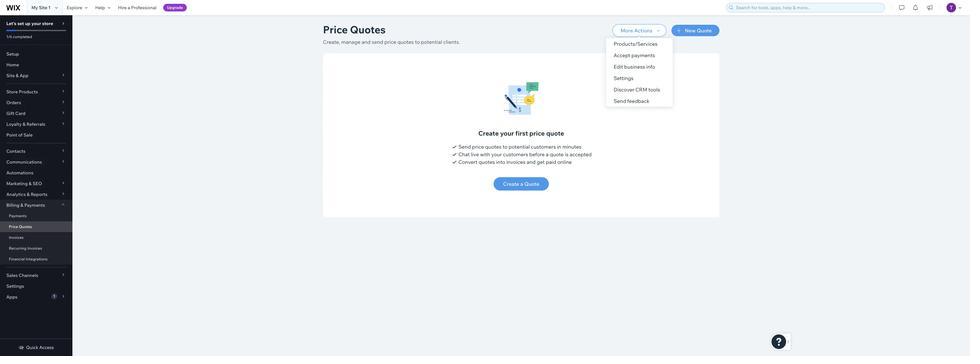 Task type: vqa. For each thing, say whether or not it's contained in the screenshot.
the Setup link
yes



Task type: locate. For each thing, give the bounding box(es) containing it.
1 vertical spatial quotes
[[485, 144, 502, 150]]

quotes inside price quotes create, manage and send price quotes to potential clients.
[[350, 23, 386, 36]]

site down home
[[6, 73, 15, 79]]

0 vertical spatial your
[[31, 21, 41, 26]]

crm
[[636, 86, 648, 93]]

1 down "settings" link
[[53, 294, 55, 298]]

0 vertical spatial settings
[[614, 75, 634, 81]]

price right first
[[530, 129, 545, 137]]

0 vertical spatial quote
[[547, 129, 564, 137]]

0 vertical spatial a
[[128, 5, 130, 10]]

1 horizontal spatial invoices
[[27, 246, 42, 251]]

1 horizontal spatial 1
[[53, 294, 55, 298]]

0 vertical spatial to
[[415, 39, 420, 45]]

setup link
[[0, 49, 72, 59]]

quotes inside price quotes create, manage and send price quotes to potential clients.
[[398, 39, 414, 45]]

edit
[[614, 64, 623, 70]]

app
[[20, 73, 28, 79]]

quick access
[[26, 345, 54, 351]]

send down discover
[[614, 98, 626, 104]]

marketing & seo
[[6, 181, 42, 187]]

clients.
[[444, 39, 460, 45]]

orders button
[[0, 97, 72, 108]]

in
[[557, 144, 562, 150]]

a inside button
[[521, 181, 523, 187]]

1 horizontal spatial settings
[[614, 75, 634, 81]]

1 horizontal spatial quote
[[697, 27, 712, 34]]

0 horizontal spatial a
[[128, 5, 130, 10]]

payments
[[632, 52, 655, 58]]

invoices down invoices link at bottom left
[[27, 246, 42, 251]]

customers up before
[[531, 144, 556, 150]]

send price quotes to potential customers in minutes
[[459, 144, 582, 150]]

1 vertical spatial send
[[459, 144, 471, 150]]

1 vertical spatial quote
[[525, 181, 540, 187]]

upgrade button
[[163, 4, 187, 11]]

completed
[[13, 34, 32, 39]]

& for loyalty
[[23, 121, 26, 127]]

your inside sidebar element
[[31, 21, 41, 26]]

automations
[[6, 170, 33, 176]]

store products
[[6, 89, 38, 95]]

price up 'live'
[[472, 144, 484, 150]]

0 vertical spatial and
[[362, 39, 371, 45]]

send feedback
[[614, 98, 650, 104]]

0 horizontal spatial and
[[362, 39, 371, 45]]

online
[[558, 159, 572, 165]]

1 vertical spatial 1
[[53, 294, 55, 298]]

quote down in
[[550, 151, 564, 158]]

site right 'my'
[[39, 5, 47, 10]]

& right loyalty
[[23, 121, 26, 127]]

0 horizontal spatial quote
[[525, 181, 540, 187]]

quote right new
[[697, 27, 712, 34]]

discover crm tools
[[614, 86, 660, 93]]

quotes
[[350, 23, 386, 36], [19, 224, 32, 229]]

invoices up recurring
[[9, 235, 24, 240]]

settings up discover
[[614, 75, 634, 81]]

0 horizontal spatial invoices
[[9, 235, 24, 240]]

2 horizontal spatial price
[[530, 129, 545, 137]]

& inside dropdown button
[[16, 73, 19, 79]]

0 horizontal spatial to
[[415, 39, 420, 45]]

sales channels
[[6, 273, 38, 278]]

create
[[479, 129, 499, 137], [503, 181, 520, 187]]

professional
[[131, 5, 157, 10]]

potential left clients.
[[421, 39, 442, 45]]

automations link
[[0, 167, 72, 178]]

to
[[415, 39, 420, 45], [503, 144, 508, 150]]

price down billing
[[9, 224, 18, 229]]

loyalty & referrals button
[[0, 119, 72, 130]]

get
[[537, 159, 545, 165]]

set
[[17, 21, 24, 26]]

0 vertical spatial create
[[479, 129, 499, 137]]

payments
[[24, 202, 45, 208], [9, 214, 27, 218]]

convert quotes into invoices and get paid online
[[459, 159, 572, 165]]

price up create,
[[323, 23, 348, 36]]

contacts button
[[0, 146, 72, 157]]

and left get on the top of the page
[[527, 159, 536, 165]]

invoices
[[9, 235, 24, 240], [27, 246, 42, 251]]

and for quotes
[[527, 159, 536, 165]]

1 right 'my'
[[48, 5, 51, 10]]

quotes down payments link
[[19, 224, 32, 229]]

2 horizontal spatial a
[[546, 151, 549, 158]]

accepted
[[570, 151, 592, 158]]

1 horizontal spatial customers
[[531, 144, 556, 150]]

help button
[[91, 0, 114, 15]]

1 vertical spatial price
[[9, 224, 18, 229]]

quick
[[26, 345, 38, 351]]

contacts
[[6, 148, 25, 154]]

1 horizontal spatial site
[[39, 5, 47, 10]]

0 horizontal spatial price
[[9, 224, 18, 229]]

list box
[[606, 38, 673, 107]]

0 vertical spatial send
[[614, 98, 626, 104]]

1 horizontal spatial price
[[323, 23, 348, 36]]

analytics & reports
[[6, 192, 47, 197]]

1 horizontal spatial to
[[503, 144, 508, 150]]

1 vertical spatial settings
[[6, 284, 24, 289]]

0 vertical spatial quote
[[697, 27, 712, 34]]

0 vertical spatial price
[[385, 39, 397, 45]]

a up the paid
[[546, 151, 549, 158]]

customers up invoices
[[503, 151, 528, 158]]

live
[[471, 151, 479, 158]]

0 horizontal spatial create
[[479, 129, 499, 137]]

0 horizontal spatial 1
[[48, 5, 51, 10]]

site inside dropdown button
[[6, 73, 15, 79]]

send
[[372, 39, 384, 45]]

1 vertical spatial site
[[6, 73, 15, 79]]

2 vertical spatial your
[[492, 151, 502, 158]]

2 vertical spatial a
[[521, 181, 523, 187]]

quotes inside sidebar element
[[19, 224, 32, 229]]

2 vertical spatial price
[[472, 144, 484, 150]]

reports
[[31, 192, 47, 197]]

1/6
[[6, 34, 12, 39]]

1 horizontal spatial quotes
[[350, 23, 386, 36]]

new quote
[[685, 27, 712, 34]]

quote down get on the top of the page
[[525, 181, 540, 187]]

1 horizontal spatial and
[[527, 159, 536, 165]]

let's
[[6, 21, 16, 26]]

and left send
[[362, 39, 371, 45]]

your up into
[[492, 151, 502, 158]]

a
[[128, 5, 130, 10], [546, 151, 549, 158], [521, 181, 523, 187]]

0 vertical spatial quotes
[[350, 23, 386, 36]]

a for quote
[[521, 181, 523, 187]]

1 horizontal spatial send
[[614, 98, 626, 104]]

1 vertical spatial your
[[501, 129, 514, 137]]

quotes up 'with' at the top of page
[[485, 144, 502, 150]]

1 vertical spatial quotes
[[19, 224, 32, 229]]

products/services
[[614, 41, 658, 47]]

access
[[39, 345, 54, 351]]

settings
[[614, 75, 634, 81], [6, 284, 24, 289]]

billing & payments button
[[0, 200, 72, 211]]

quotes down 'with' at the top of page
[[479, 159, 495, 165]]

create for create a quote
[[503, 181, 520, 187]]

and inside price quotes create, manage and send price quotes to potential clients.
[[362, 39, 371, 45]]

1 vertical spatial invoices
[[27, 246, 42, 251]]

settings inside sidebar element
[[6, 284, 24, 289]]

1 horizontal spatial potential
[[509, 144, 530, 150]]

payments up price quotes
[[9, 214, 27, 218]]

0 vertical spatial potential
[[421, 39, 442, 45]]

financial integrations link
[[0, 254, 72, 265]]

0 horizontal spatial potential
[[421, 39, 442, 45]]

1 horizontal spatial a
[[521, 181, 523, 187]]

potential up chat live with your customers before a quote is accepted
[[509, 144, 530, 150]]

point
[[6, 132, 17, 138]]

store
[[6, 89, 18, 95]]

quick access button
[[19, 345, 54, 351]]

of
[[18, 132, 23, 138]]

your right up in the left of the page
[[31, 21, 41, 26]]

hire
[[118, 5, 127, 10]]

a down invoices
[[521, 181, 523, 187]]

create down convert quotes into invoices and get paid online
[[503, 181, 520, 187]]

1 vertical spatial and
[[527, 159, 536, 165]]

0 vertical spatial payments
[[24, 202, 45, 208]]

create,
[[323, 39, 340, 45]]

price
[[385, 39, 397, 45], [530, 129, 545, 137], [472, 144, 484, 150]]

up
[[25, 21, 30, 26]]

price right send
[[385, 39, 397, 45]]

billing
[[6, 202, 19, 208]]

accept
[[614, 52, 631, 58]]

quote inside button
[[697, 27, 712, 34]]

1 vertical spatial a
[[546, 151, 549, 158]]

1 vertical spatial potential
[[509, 144, 530, 150]]

create up 'with' at the top of page
[[479, 129, 499, 137]]

your left first
[[501, 129, 514, 137]]

quotes right send
[[398, 39, 414, 45]]

site & app button
[[0, 70, 72, 81]]

settings down sales
[[6, 284, 24, 289]]

point of sale link
[[0, 130, 72, 140]]

price quotes
[[9, 224, 32, 229]]

& left the reports
[[27, 192, 30, 197]]

0 horizontal spatial quotes
[[19, 224, 32, 229]]

create inside create a quote button
[[503, 181, 520, 187]]

quote up in
[[547, 129, 564, 137]]

and
[[362, 39, 371, 45], [527, 159, 536, 165]]

1/6 completed
[[6, 34, 32, 39]]

price inside sidebar element
[[9, 224, 18, 229]]

& left app
[[16, 73, 19, 79]]

& inside popup button
[[29, 181, 32, 187]]

a right hire
[[128, 5, 130, 10]]

0 vertical spatial invoices
[[9, 235, 24, 240]]

0 vertical spatial price
[[323, 23, 348, 36]]

quotes
[[398, 39, 414, 45], [485, 144, 502, 150], [479, 159, 495, 165]]

0 horizontal spatial settings
[[6, 284, 24, 289]]

send up chat
[[459, 144, 471, 150]]

& right billing
[[20, 202, 23, 208]]

1 horizontal spatial create
[[503, 181, 520, 187]]

payments down analytics & reports popup button
[[24, 202, 45, 208]]

0 horizontal spatial price
[[385, 39, 397, 45]]

& left seo
[[29, 181, 32, 187]]

price inside price quotes create, manage and send price quotes to potential clients.
[[323, 23, 348, 36]]

quotes up send
[[350, 23, 386, 36]]

0 horizontal spatial send
[[459, 144, 471, 150]]

feedback
[[628, 98, 650, 104]]

send
[[614, 98, 626, 104], [459, 144, 471, 150]]

1 vertical spatial create
[[503, 181, 520, 187]]

0 horizontal spatial customers
[[503, 151, 528, 158]]

& for marketing
[[29, 181, 32, 187]]

actions
[[635, 27, 653, 34]]

0 horizontal spatial site
[[6, 73, 15, 79]]

1 vertical spatial quote
[[550, 151, 564, 158]]

customers
[[531, 144, 556, 150], [503, 151, 528, 158]]

0 vertical spatial quotes
[[398, 39, 414, 45]]



Task type: describe. For each thing, give the bounding box(es) containing it.
store
[[42, 21, 53, 26]]

marketing
[[6, 181, 28, 187]]

tools
[[649, 86, 660, 93]]

store products button
[[0, 86, 72, 97]]

send for send feedback
[[614, 98, 626, 104]]

recurring
[[9, 246, 27, 251]]

edit business info
[[614, 64, 655, 70]]

is
[[565, 151, 569, 158]]

1 horizontal spatial price
[[472, 144, 484, 150]]

convert
[[459, 159, 478, 165]]

chat live with your customers before a quote is accepted
[[459, 151, 592, 158]]

a for professional
[[128, 5, 130, 10]]

let's set up your store
[[6, 21, 53, 26]]

& for analytics
[[27, 192, 30, 197]]

paid
[[546, 159, 557, 165]]

help
[[95, 5, 105, 10]]

point of sale
[[6, 132, 33, 138]]

list box containing products/services
[[606, 38, 673, 107]]

more
[[621, 27, 633, 34]]

integrations
[[26, 257, 48, 262]]

seo
[[33, 181, 42, 187]]

& for billing
[[20, 202, 23, 208]]

setup
[[6, 51, 19, 57]]

0 vertical spatial site
[[39, 5, 47, 10]]

Search for tools, apps, help & more... field
[[735, 3, 883, 12]]

financial integrations
[[9, 257, 48, 262]]

payments link
[[0, 211, 72, 222]]

accept payments
[[614, 52, 655, 58]]

hire a professional link
[[114, 0, 160, 15]]

info
[[647, 64, 655, 70]]

products
[[19, 89, 38, 95]]

first
[[516, 129, 528, 137]]

loyalty & referrals
[[6, 121, 45, 127]]

settings link
[[0, 281, 72, 292]]

create a quote
[[503, 181, 540, 187]]

apps
[[6, 294, 17, 300]]

marketing & seo button
[[0, 178, 72, 189]]

create a quote button
[[494, 177, 549, 191]]

price inside price quotes create, manage and send price quotes to potential clients.
[[385, 39, 397, 45]]

recurring invoices link
[[0, 243, 72, 254]]

0 vertical spatial 1
[[48, 5, 51, 10]]

channels
[[19, 273, 38, 278]]

home link
[[0, 59, 72, 70]]

upgrade
[[167, 5, 183, 10]]

quotes for price quotes
[[19, 224, 32, 229]]

orders
[[6, 100, 21, 106]]

financial
[[9, 257, 25, 262]]

analytics & reports button
[[0, 189, 72, 200]]

sale
[[24, 132, 33, 138]]

site & app
[[6, 73, 28, 79]]

& for site
[[16, 73, 19, 79]]

create your first price quote
[[479, 129, 564, 137]]

home
[[6, 62, 19, 68]]

1 vertical spatial customers
[[503, 151, 528, 158]]

to inside price quotes create, manage and send price quotes to potential clients.
[[415, 39, 420, 45]]

1 vertical spatial price
[[530, 129, 545, 137]]

with
[[480, 151, 491, 158]]

0 vertical spatial customers
[[531, 144, 556, 150]]

gift
[[6, 111, 14, 116]]

discover
[[614, 86, 635, 93]]

quotes for price quotes create, manage and send price quotes to potential clients.
[[350, 23, 386, 36]]

new
[[685, 27, 696, 34]]

business
[[625, 64, 645, 70]]

gift card button
[[0, 108, 72, 119]]

recurring invoices
[[9, 246, 42, 251]]

price quotes link
[[0, 222, 72, 232]]

analytics
[[6, 192, 26, 197]]

price for price quotes create, manage and send price quotes to potential clients.
[[323, 23, 348, 36]]

price for price quotes
[[9, 224, 18, 229]]

gift card
[[6, 111, 25, 116]]

price quotes create, manage and send price quotes to potential clients.
[[323, 23, 460, 45]]

new quote button
[[672, 25, 720, 36]]

1 vertical spatial payments
[[9, 214, 27, 218]]

2 vertical spatial quotes
[[479, 159, 495, 165]]

minutes
[[563, 144, 582, 150]]

your for store
[[31, 21, 41, 26]]

sidebar element
[[0, 15, 72, 356]]

potential inside price quotes create, manage and send price quotes to potential clients.
[[421, 39, 442, 45]]

send for send price quotes to potential customers in minutes
[[459, 144, 471, 150]]

sales channels button
[[0, 270, 72, 281]]

1 vertical spatial to
[[503, 144, 508, 150]]

card
[[15, 111, 25, 116]]

more actions
[[621, 27, 653, 34]]

manage
[[341, 39, 361, 45]]

your for customers
[[492, 151, 502, 158]]

create for create your first price quote
[[479, 129, 499, 137]]

and for quotes
[[362, 39, 371, 45]]

invoices
[[507, 159, 526, 165]]

hire a professional
[[118, 5, 157, 10]]

loyalty
[[6, 121, 22, 127]]

more actions button
[[613, 25, 666, 36]]

1 inside sidebar element
[[53, 294, 55, 298]]

quote inside button
[[525, 181, 540, 187]]

invoices link
[[0, 232, 72, 243]]

payments inside popup button
[[24, 202, 45, 208]]

communications
[[6, 159, 42, 165]]

into
[[496, 159, 506, 165]]

explore
[[67, 5, 82, 10]]

my
[[31, 5, 38, 10]]



